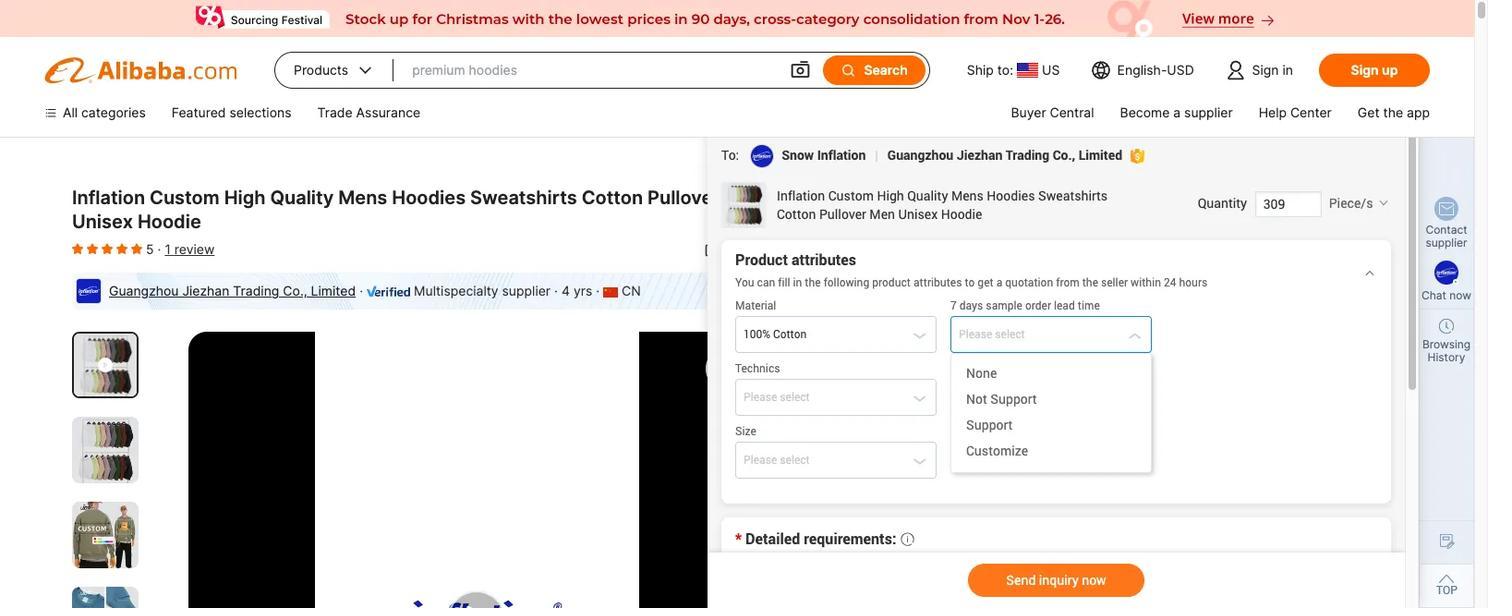 Task type: describe. For each thing, give the bounding box(es) containing it.
puff
[[897, 507, 922, 523]]

guangzhou
[[109, 283, 179, 298]]

app
[[1407, 104, 1430, 120]]

favorite image
[[714, 355, 742, 383]]


[[840, 62, 857, 79]]

30 - 199 pieces $11.93
[[884, 178, 993, 231]]

cn
[[622, 283, 641, 298]]

guangzhou jiezhan trading co., limited
[[109, 283, 356, 298]]

unisex
[[72, 211, 133, 233]]

quality
[[270, 187, 334, 209]]

0 vertical spatial methods
[[1120, 364, 1183, 383]]

5
[[146, 241, 154, 257]]

supplier for multispecialty supplier
[[502, 283, 551, 298]]

get
[[1358, 104, 1380, 120]]

color
[[884, 398, 918, 414]]

200 - 499 pieces $11.36
[[1015, 178, 1136, 231]]

get the app
[[1358, 104, 1430, 120]]

499
[[1058, 178, 1086, 197]]

assurance
[[356, 104, 421, 120]]

trade
[[317, 104, 353, 120]]

inflation custom high quality mens hoodies sweatshirts cotton pullover men unisex hoodie
[[72, 187, 764, 233]]

heat-transfer printing link
[[1090, 498, 1249, 533]]

200
[[1015, 178, 1043, 197]]

contact supplier
[[1426, 223, 1468, 249]]

browsing
[[1423, 337, 1471, 351]]

featured
[[172, 104, 226, 120]]

3 xl link
[[1120, 574, 1174, 608]]

hoodie
[[138, 211, 201, 233]]

categories
[[81, 104, 146, 120]]

- for $11.36
[[1047, 178, 1054, 197]]

1 horizontal spatial supplier
[[1185, 104, 1233, 120]]

premium hoodies text field
[[412, 54, 771, 87]]

men
[[725, 187, 764, 209]]

trade assurance
[[317, 104, 421, 120]]

history
[[1428, 350, 1466, 364]]

the
[[1384, 104, 1404, 120]]

xl link
[[1011, 574, 1053, 608]]

3 xl
[[1133, 583, 1161, 599]]

total options:
[[884, 364, 979, 383]]

multispecialty supplier
[[414, 283, 551, 298]]


[[356, 61, 375, 79]]

199
[[918, 178, 943, 197]]

sign for sign in
[[1253, 62, 1279, 78]]

total
[[884, 364, 919, 383]]

$11.36
[[1015, 200, 1098, 231]]

english-
[[1118, 62, 1167, 78]]

usd
[[1167, 62, 1195, 78]]

chat
[[1422, 288, 1447, 302]]

products
[[294, 62, 348, 78]]

buyer central
[[1011, 104, 1095, 120]]

co.,
[[283, 283, 307, 298]]

3
[[1133, 583, 1141, 599]]

help
[[1259, 104, 1287, 120]]

$11.93
[[884, 200, 967, 231]]

pieces for $11.93
[[948, 178, 993, 197]]

yrs
[[574, 283, 592, 298]]

hoodies
[[392, 187, 466, 209]]

featured selections
[[172, 104, 292, 120]]

1 xl from the left
[[1024, 583, 1040, 599]]

embossed link
[[993, 498, 1083, 533]]

xl for 3 xl
[[1145, 583, 1161, 599]]

up
[[1382, 62, 1398, 78]]

browsing history
[[1423, 337, 1471, 364]]



Task type: vqa. For each thing, say whether or not it's contained in the screenshot.
on- in the On-time delivery rate 100.0%
no



Task type: locate. For each thing, give the bounding box(es) containing it.
pieces right 999
[[1232, 178, 1278, 197]]

sign left in
[[1253, 62, 1279, 78]]

1 horizontal spatial xl
[[1084, 583, 1100, 599]]

xl right 3
[[1145, 583, 1161, 599]]

favorites filling image
[[87, 241, 98, 256], [102, 241, 113, 256], [116, 241, 128, 256], [131, 241, 142, 256], [131, 241, 142, 256]]

pieces for $11.36
[[1090, 178, 1136, 197]]

central
[[1050, 104, 1095, 120]]

0 horizontal spatial -
[[907, 178, 914, 197]]

xl for 2 xl
[[1084, 583, 1100, 599]]

1 pieces from the left
[[948, 178, 993, 197]]

center
[[1291, 104, 1332, 120]]

now
[[1450, 288, 1472, 302]]

0 horizontal spatial methods
[[936, 474, 992, 490]]

2 pieces from the left
[[1090, 178, 1136, 197]]

company logo image
[[76, 278, 102, 304]]

printing
[[1062, 364, 1116, 383], [884, 474, 933, 490], [926, 507, 973, 523], [1189, 507, 1236, 523]]

supplier left the 4
[[502, 283, 551, 298]]

supplier for contact supplier
[[1426, 236, 1468, 249]]

inflation
[[72, 187, 145, 209]]

mens
[[338, 187, 387, 209]]

trading
[[233, 283, 279, 298]]

pieces right 199 at the top of page
[[948, 178, 993, 197]]


[[790, 59, 812, 81]]

options:
[[923, 364, 979, 383]]

- right 30 at the right of page
[[907, 178, 914, 197]]

0 horizontal spatial xl
[[1024, 583, 1040, 599]]

size
[[884, 550, 911, 566]]

1 horizontal spatial pieces
[[1090, 178, 1136, 197]]

variations
[[884, 338, 965, 358]]

0 vertical spatial supplier
[[1185, 104, 1233, 120]]

- inside 200 - 499 pieces $11.36
[[1047, 178, 1054, 197]]

in
[[1283, 62, 1294, 78]]

embossed
[[1006, 507, 1070, 523]]

jiezhan
[[182, 283, 230, 298]]

2 horizontal spatial supplier
[[1426, 236, 1468, 249]]

xl right 2 in the bottom of the page
[[1084, 583, 1100, 599]]

xl
[[1024, 583, 1040, 599], [1084, 583, 1100, 599], [1145, 583, 1161, 599]]

pullover
[[648, 187, 720, 209]]

0 horizontal spatial supplier
[[502, 283, 551, 298]]

a
[[1174, 104, 1181, 120]]

1 horizontal spatial -
[[1047, 178, 1054, 197]]

play fill image
[[98, 355, 113, 374]]

review
[[174, 241, 215, 257]]

$10.79
[[1158, 200, 1244, 231]]

guangzhou jiezhan trading co., limited link
[[109, 283, 356, 298]]

favorites filling image
[[72, 241, 83, 256], [72, 241, 83, 256], [87, 241, 98, 256], [102, 241, 113, 256], [116, 241, 128, 256]]

sign for sign up
[[1351, 62, 1379, 78]]

heat-
[[1103, 507, 1138, 523]]

0 horizontal spatial pieces
[[948, 178, 993, 197]]

1 review
[[165, 241, 215, 257]]

chat now
[[1422, 288, 1472, 302]]

999
[[1201, 178, 1228, 197]]

xl inside 'link'
[[1145, 583, 1161, 599]]

999 pieces $10.79
[[1158, 178, 1278, 231]]

2
[[1073, 583, 1081, 599]]

2 xl from the left
[[1084, 583, 1100, 599]]

2 xl
[[1073, 583, 1100, 599]]

custom
[[150, 187, 220, 209]]

l link
[[971, 574, 1004, 608]]

3 xl from the left
[[1145, 583, 1161, 599]]

sign left up
[[1351, 62, 1379, 78]]

transfer
[[1138, 507, 1186, 523]]

- for $11.93
[[907, 178, 914, 197]]

selections
[[230, 104, 292, 120]]

- right 200
[[1047, 178, 1054, 197]]

help center
[[1259, 104, 1332, 120]]

pieces right 499 at the right top of the page
[[1090, 178, 1136, 197]]

2 vertical spatial supplier
[[502, 283, 551, 298]]

heat-transfer printing
[[1103, 507, 1236, 523]]

1
[[165, 241, 171, 257]]

search
[[864, 62, 908, 78]]

2 xl link
[[1060, 574, 1113, 608]]

1 sign from the left
[[1253, 62, 1279, 78]]

xl right l on the bottom of page
[[1024, 583, 1040, 599]]

pieces
[[948, 178, 993, 197], [1090, 178, 1136, 197], [1232, 178, 1278, 197]]

puff printing link
[[884, 498, 986, 533]]

buyer
[[1011, 104, 1047, 120]]

sign up
[[1351, 62, 1398, 78]]

multispecialty
[[414, 283, 499, 298]]

ship
[[967, 62, 994, 78]]

17
[[983, 364, 999, 383]]

1 horizontal spatial methods
[[1120, 364, 1183, 383]]

1 - from the left
[[907, 178, 914, 197]]

1 horizontal spatial printing methods
[[1062, 364, 1183, 383]]

3 pieces from the left
[[1232, 178, 1278, 197]]

2 horizontal spatial pieces
[[1232, 178, 1278, 197]]

puff printing
[[897, 507, 973, 523]]

english-usd
[[1118, 62, 1195, 78]]

pieces inside 200 - 499 pieces $11.36
[[1090, 178, 1136, 197]]

- inside 30 - 199 pieces $11.93
[[907, 178, 914, 197]]

become
[[1120, 104, 1170, 120]]

sign in
[[1253, 62, 1294, 78]]

0 horizontal spatial sign
[[1253, 62, 1279, 78]]

sweatshirts
[[470, 187, 577, 209]]

1 horizontal spatial sign
[[1351, 62, 1379, 78]]

l
[[984, 583, 991, 599]]

0 horizontal spatial printing methods
[[884, 474, 992, 490]]

1 vertical spatial methods
[[936, 474, 992, 490]]

sign
[[1253, 62, 1279, 78], [1351, 62, 1379, 78]]

$10.23
[[884, 266, 972, 298]]

-
[[907, 178, 914, 197], [1047, 178, 1054, 197]]

cotton
[[582, 187, 643, 209]]

4
[[562, 283, 570, 298]]

2 - from the left
[[1047, 178, 1054, 197]]

become a supplier
[[1120, 104, 1233, 120]]

printing methods
[[1062, 364, 1183, 383], [884, 474, 992, 490]]

0 vertical spatial printing methods
[[1062, 364, 1183, 383]]

4 yrs
[[562, 283, 592, 298]]

2 horizontal spatial xl
[[1145, 583, 1161, 599]]

1 vertical spatial supplier
[[1426, 236, 1468, 249]]

all
[[63, 104, 78, 120]]

 search
[[840, 62, 908, 79]]

high
[[224, 187, 266, 209]]

supplier right a
[[1185, 104, 1233, 120]]

contact
[[1426, 223, 1468, 237]]

ship to:
[[967, 62, 1014, 78]]

supplier
[[1185, 104, 1233, 120], [1426, 236, 1468, 249], [502, 283, 551, 298]]

methods
[[1120, 364, 1183, 383], [936, 474, 992, 490]]

products 
[[294, 61, 375, 79]]

1 vertical spatial printing methods
[[884, 474, 992, 490]]

to:
[[998, 62, 1014, 78]]

us
[[1042, 62, 1060, 78]]

pieces inside 999 pieces $10.79
[[1232, 178, 1278, 197]]

30
[[884, 178, 903, 197]]

2 sign from the left
[[1351, 62, 1379, 78]]

limited
[[311, 283, 356, 298]]

supplier inside contact supplier
[[1426, 236, 1468, 249]]

pieces inside 30 - 199 pieces $11.93
[[948, 178, 993, 197]]

supplier up chat now
[[1426, 236, 1468, 249]]



